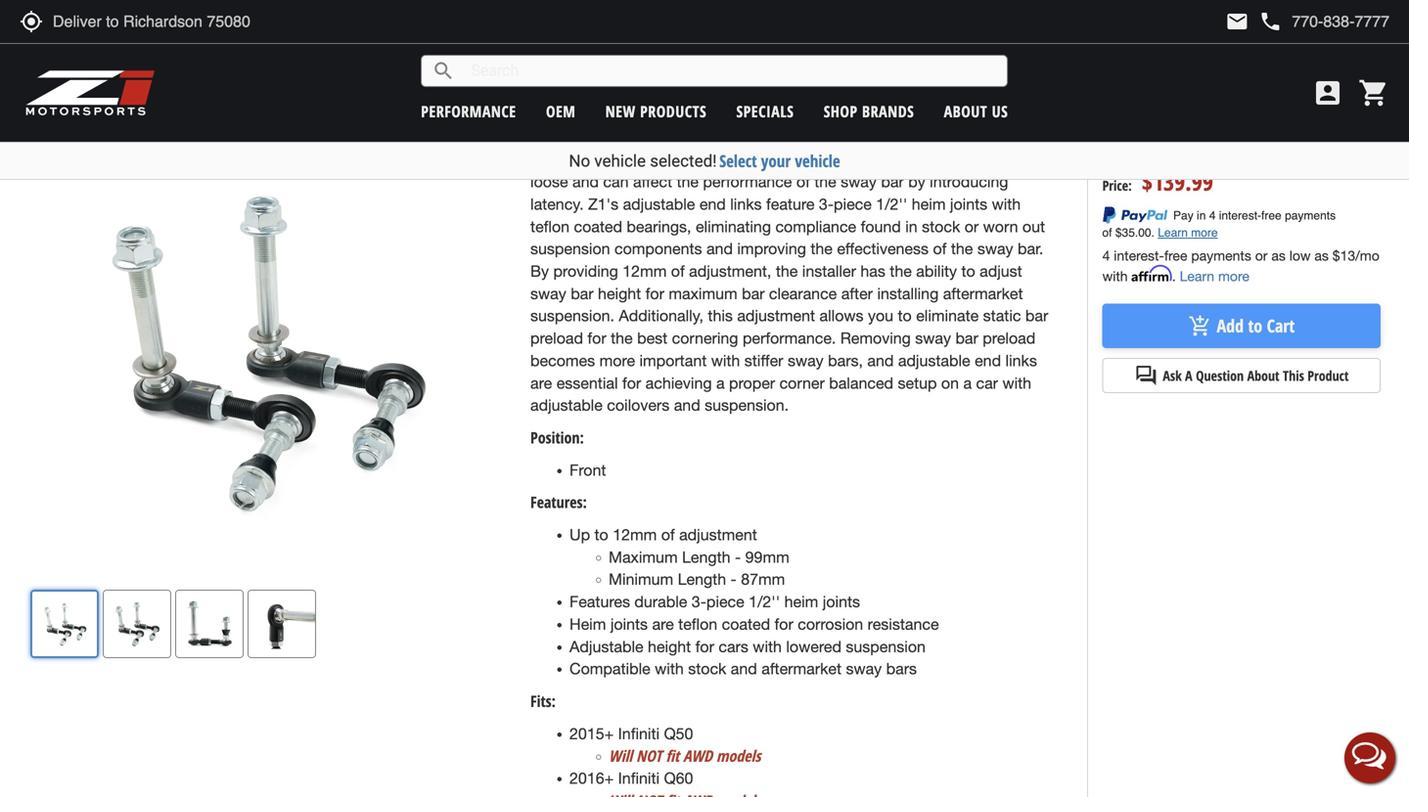 Task type: describe. For each thing, give the bounding box(es) containing it.
cornering
[[672, 329, 738, 347]]

in inside upgrading your sway bar end links when installing an aftermarket sway bar is important. as the suspension wears, joints on sway bar end links get loose and can affect the performance of the sway bar by introducing latency. z1's adjustable end links feature 3-piece 1/2'' heim joints with teflon coated bearings, eliminating compliance found in stock or worn out suspension components and improving the effectiveness of the sway bar. by providing 12mm of adjustment, the installer has the ability to adjust sway bar height for maximum bar clearance after installing aftermarket suspension. additionally, this adjustment allows you to eliminate static bar preload for the best cornering performance. removing sway bar preload becomes more important with stiffer sway bars, and adjustable end links are essential for achieving a proper corner balanced setup on a car with adjustable coilovers and suspension.
[[905, 218, 918, 236]]

latency.
[[530, 195, 584, 213]]

affect
[[633, 173, 672, 191]]

1 a from the left
[[716, 374, 725, 392]]

adjustable inside up to 12mm of adjustment maximum length - 99mm minimum length - 87mm features durable 3-piece 1/2'' heim joints heim joints are teflon coated for corrosion resistance adjustable height for cars with lowered suspension compatible with stock and aftermarket sway bars
[[570, 638, 644, 656]]

us
[[992, 101, 1008, 122]]

suspension inside up to 12mm of adjustment maximum length - 99mm minimum length - 87mm features durable 3-piece 1/2'' heim joints heim joints are teflon coated for corrosion resistance adjustable height for cars with lowered suspension compatible with stock and aftermarket sway bars
[[846, 638, 926, 656]]

z1's
[[588, 195, 619, 213]]

0 vertical spatial length
[[682, 548, 731, 566]]

brands
[[862, 101, 914, 122]]

car
[[976, 374, 998, 392]]

question
[[1196, 367, 1244, 385]]

as
[[622, 150, 640, 169]]

cars inside z1 adjustable sway bar end links are engineered to optimize the performance of aftermarket or stock anti-roll bars and are designed for use on cars with lowered or stock height suspension.
[[552, 96, 582, 114]]

affirm
[[1132, 265, 1172, 282]]

static
[[983, 307, 1021, 325]]

sway down worn
[[977, 240, 1013, 258]]

add
[[1217, 314, 1244, 338]]

and down removing
[[867, 352, 894, 370]]

about us link
[[944, 101, 1008, 122]]

of down 'components'
[[671, 262, 685, 280]]

to right the 'ability'
[[961, 262, 975, 280]]

1 horizontal spatial your
[[761, 150, 791, 172]]

oem
[[546, 101, 576, 122]]

fits:
[[530, 691, 556, 712]]

links down static
[[1006, 352, 1037, 370]]

2 vertical spatial suspension.
[[705, 396, 789, 415]]

engineered
[[802, 51, 880, 69]]

after
[[841, 285, 873, 303]]

worn
[[983, 218, 1018, 236]]

an
[[886, 128, 903, 146]]

1 horizontal spatial suspension
[[671, 150, 751, 169]]

q50
[[664, 725, 693, 743]]

87mm
[[741, 571, 785, 589]]

coilovers
[[607, 396, 670, 415]]

corrosion
[[798, 615, 863, 634]]

bar
[[674, 51, 698, 69]]

teflon inside upgrading your sway bar end links when installing an aftermarket sway bar is important. as the suspension wears, joints on sway bar end links get loose and can affect the performance of the sway bar by introducing latency. z1's adjustable end links feature 3-piece 1/2'' heim joints with teflon coated bearings, eliminating compliance found in stock or worn out suspension components and improving the effectiveness of the sway bar. by providing 12mm of adjustment, the installer has the ability to adjust sway bar height for maximum bar clearance after installing aftermarket suspension. additionally, this adjustment allows you to eliminate static bar preload for the best cornering performance. removing sway bar preload becomes more important with stiffer sway bars, and adjustable end links are essential for achieving a proper corner balanced setup on a car with adjustable coilovers and suspension.
[[530, 218, 570, 236]]

providing
[[553, 262, 618, 280]]

end up car
[[975, 352, 1001, 370]]

cart
[[1267, 314, 1295, 338]]

bearings,
[[627, 218, 691, 236]]

to right add
[[1248, 314, 1263, 338]]

stock down search search box
[[698, 96, 737, 114]]

height inside upgrading your sway bar end links when installing an aftermarket sway bar is important. as the suspension wears, joints on sway bar end links get loose and can affect the performance of the sway bar by introducing latency. z1's adjustable end links feature 3-piece 1/2'' heim joints with teflon coated bearings, eliminating compliance found in stock or worn out suspension components and improving the effectiveness of the sway bar. by providing 12mm of adjustment, the installer has the ability to adjust sway bar height for maximum bar clearance after installing aftermarket suspension. additionally, this adjustment allows you to eliminate static bar preload for the best cornering performance. removing sway bar preload becomes more important with stiffer sway bars, and adjustable end links are essential for achieving a proper corner balanced setup on a car with adjustable coilovers and suspension.
[[598, 285, 641, 303]]

stock down links
[[745, 74, 783, 92]]

joints down features
[[610, 615, 648, 634]]

question_answer ask a question about this product
[[1135, 364, 1349, 388]]

account_box
[[1312, 77, 1344, 109]]

product
[[1308, 367, 1349, 385]]

installer
[[802, 262, 856, 280]]

the down compliance
[[811, 240, 833, 258]]

adjustment inside upgrading your sway bar end links when installing an aftermarket sway bar is important. as the suspension wears, joints on sway bar end links get loose and can affect the performance of the sway bar by introducing latency. z1's adjustable end links feature 3-piece 1/2'' heim joints with teflon coated bearings, eliminating compliance found in stock or worn out suspension components and improving the effectiveness of the sway bar. by providing 12mm of adjustment, the installer has the ability to adjust sway bar height for maximum bar clearance after installing aftermarket suspension. additionally, this adjustment allows you to eliminate static bar preload for the best cornering performance. removing sway bar preload becomes more important with stiffer sway bars, and adjustable end links are essential for achieving a proper corner balanced setup on a car with adjustable coilovers and suspension.
[[737, 307, 815, 325]]

models
[[716, 746, 761, 767]]

are up anti- in the right of the page
[[776, 51, 798, 69]]

piece inside up to 12mm of adjustment maximum length - 99mm minimum length - 87mm features durable 3-piece 1/2'' heim joints heim joints are teflon coated for corrosion resistance adjustable height for cars with lowered suspension compatible with stock and aftermarket sway bars
[[706, 593, 744, 611]]

0 vertical spatial in
[[1203, 135, 1214, 156]]

stiffer
[[744, 352, 783, 370]]

are inside upgrading your sway bar end links when installing an aftermarket sway bar is important. as the suspension wears, joints on sway bar end links get loose and can affect the performance of the sway bar by introducing latency. z1's adjustable end links feature 3-piece 1/2'' heim joints with teflon coated bearings, eliminating compliance found in stock or worn out suspension components and improving the effectiveness of the sway bar. by providing 12mm of adjustment, the installer has the ability to adjust sway bar height for maximum bar clearance after installing aftermarket suspension. additionally, this adjustment allows you to eliminate static bar preload for the best cornering performance. removing sway bar preload becomes more important with stiffer sway bars, and adjustable end links are essential for achieving a proper corner balanced setup on a car with adjustable coilovers and suspension.
[[530, 374, 552, 392]]

by
[[530, 262, 549, 280]]

use
[[1028, 74, 1053, 92]]

with inside /mo with
[[1103, 268, 1128, 284]]

end up introducing
[[937, 150, 963, 169]]

sway inside up to 12mm of adjustment maximum length - 99mm minimum length - 87mm features durable 3-piece 1/2'' heim joints heim joints are teflon coated for corrosion resistance adjustable height for cars with lowered suspension compatible with stock and aftermarket sway bars
[[846, 660, 882, 678]]

of up the 'ability'
[[933, 240, 947, 258]]

learn more link
[[1180, 268, 1250, 284]]

adjustment,
[[689, 262, 772, 280]]

1 vertical spatial suspension.
[[530, 307, 615, 325]]

z1 adjustable sway bar end links are engineered to optimize the performance of aftermarket or stock anti-roll bars and are designed for use on cars with lowered or stock height suspension.
[[530, 51, 1053, 114]]

aftermarket down adjust
[[943, 285, 1023, 303]]

new products
[[605, 101, 707, 122]]

phone link
[[1259, 10, 1390, 33]]

with inside z1 adjustable sway bar end links are engineered to optimize the performance of aftermarket or stock anti-roll bars and are designed for use on cars with lowered or stock height suspension.
[[587, 96, 616, 114]]

bars inside z1 adjustable sway bar end links are engineered to optimize the performance of aftermarket or stock anti-roll bars and are designed for use on cars with lowered or stock height suspension.
[[844, 74, 875, 92]]

aftermarket inside up to 12mm of adjustment maximum length - 99mm minimum length - 87mm features durable 3-piece 1/2'' heim joints heim joints are teflon coated for corrosion resistance adjustable height for cars with lowered suspension compatible with stock and aftermarket sway bars
[[762, 660, 842, 678]]

height inside z1 adjustable sway bar end links are engineered to optimize the performance of aftermarket or stock anti-roll bars and are designed for use on cars with lowered or stock height suspension.
[[741, 96, 784, 114]]

the right has
[[890, 262, 912, 280]]

cars inside up to 12mm of adjustment maximum length - 99mm minimum length - 87mm features durable 3-piece 1/2'' heim joints heim joints are teflon coated for corrosion resistance adjustable height for cars with lowered suspension compatible with stock and aftermarket sway bars
[[719, 638, 749, 656]]

you
[[868, 307, 894, 325]]

of inside up to 12mm of adjustment maximum length - 99mm minimum length - 87mm features durable 3-piece 1/2'' heim joints heim joints are teflon coated for corrosion resistance adjustable height for cars with lowered suspension compatible with stock and aftermarket sway bars
[[661, 526, 675, 544]]

products
[[640, 101, 707, 122]]

shop
[[824, 101, 858, 122]]

joints down introducing
[[950, 195, 988, 213]]

more inside upgrading your sway bar end links when installing an aftermarket sway bar is important. as the suspension wears, joints on sway bar end links get loose and can affect the performance of the sway bar by introducing latency. z1's adjustable end links feature 3-piece 1/2'' heim joints with teflon coated bearings, eliminating compliance found in stock or worn out suspension components and improving the effectiveness of the sway bar. by providing 12mm of adjustment, the installer has the ability to adjust sway bar height for maximum bar clearance after installing aftermarket suspension. additionally, this adjustment allows you to eliminate static bar preload for the best cornering performance. removing sway bar preload becomes more important with stiffer sway bars, and adjustable end links are essential for achieving a proper corner balanced setup on a car with adjustable coilovers and suspension.
[[599, 352, 635, 370]]

0 vertical spatial installing
[[820, 128, 881, 146]]

the down improving
[[776, 262, 798, 280]]

adjustable inside z1 adjustable sway bar end links are engineered to optimize the performance of aftermarket or stock anti-roll bars and are designed for use on cars with lowered or stock height suspension.
[[553, 51, 627, 69]]

bar down providing
[[571, 285, 594, 303]]

/mo with
[[1103, 247, 1380, 284]]

bar up no vehicle selected! select your vehicle
[[684, 128, 707, 146]]

bars inside up to 12mm of adjustment maximum length - 99mm minimum length - 87mm features durable 3-piece 1/2'' heim joints heim joints are teflon coated for corrosion resistance adjustable height for cars with lowered suspension compatible with stock and aftermarket sway bars
[[886, 660, 917, 678]]

2024.
[[1276, 135, 1310, 156]]

orders will ship in february 2024.
[[1103, 135, 1314, 156]]

important.
[[546, 150, 618, 169]]

roll
[[819, 74, 840, 92]]

sway
[[631, 51, 670, 69]]

links up introducing
[[967, 150, 999, 169]]

compliance
[[775, 218, 856, 236]]

affirm . learn more
[[1132, 265, 1250, 284]]

proper
[[729, 374, 775, 392]]

or down end on the top
[[726, 74, 740, 92]]

with down the cornering
[[711, 352, 740, 370]]

sway up corner
[[788, 352, 824, 370]]

3- inside upgrading your sway bar end links when installing an aftermarket sway bar is important. as the suspension wears, joints on sway bar end links get loose and can affect the performance of the sway bar by introducing latency. z1's adjustable end links feature 3-piece 1/2'' heim joints with teflon coated bearings, eliminating compliance found in stock or worn out suspension components and improving the effectiveness of the sway bar. by providing 12mm of adjustment, the installer has the ability to adjust sway bar height for maximum bar clearance after installing aftermarket suspension. additionally, this adjustment allows you to eliminate static bar preload for the best cornering performance. removing sway bar preload becomes more important with stiffer sway bars, and adjustable end links are essential for achieving a proper corner balanced setup on a car with adjustable coilovers and suspension.
[[819, 195, 834, 213]]

feature
[[766, 195, 815, 213]]

out
[[1023, 218, 1045, 236]]

with right car
[[1003, 374, 1032, 392]]

bar down eliminate
[[956, 329, 978, 347]]

height inside up to 12mm of adjustment maximum length - 99mm minimum length - 87mm features durable 3-piece 1/2'' heim joints heim joints are teflon coated for corrosion resistance adjustable height for cars with lowered suspension compatible with stock and aftermarket sway bars
[[648, 638, 691, 656]]

end
[[703, 51, 730, 69]]

and up adjustment,
[[707, 240, 733, 258]]

with right compatible
[[655, 660, 684, 678]]

performance inside upgrading your sway bar end links when installing an aftermarket sway bar is important. as the suspension wears, joints on sway bar end links get loose and can affect the performance of the sway bar by introducing latency. z1's adjustable end links feature 3-piece 1/2'' heim joints with teflon coated bearings, eliminating compliance found in stock or worn out suspension components and improving the effectiveness of the sway bar. by providing 12mm of adjustment, the installer has the ability to adjust sway bar height for maximum bar clearance after installing aftermarket suspension. additionally, this adjustment allows you to eliminate static bar preload for the best cornering performance. removing sway bar preload becomes more important with stiffer sway bars, and adjustable end links are essential for achieving a proper corner balanced setup on a car with adjustable coilovers and suspension.
[[703, 173, 792, 191]]

links up eliminating
[[730, 195, 762, 213]]

question_answer
[[1135, 364, 1158, 388]]

clearance
[[769, 285, 837, 303]]

has
[[861, 262, 885, 280]]

compatible
[[570, 660, 651, 678]]

shopping_cart
[[1358, 77, 1390, 109]]

up
[[570, 526, 590, 544]]

sway down by
[[530, 285, 566, 303]]

oem link
[[546, 101, 576, 122]]

sway up get
[[992, 128, 1027, 146]]

0 horizontal spatial adjustable
[[530, 396, 603, 415]]

bar down adjustment,
[[742, 285, 765, 303]]

coated inside up to 12mm of adjustment maximum length - 99mm minimum length - 87mm features durable 3-piece 1/2'' heim joints heim joints are teflon coated for corrosion resistance adjustable height for cars with lowered suspension compatible with stock and aftermarket sway bars
[[722, 615, 770, 634]]

bar right static
[[1026, 307, 1048, 325]]

low
[[1290, 247, 1311, 263]]

and down achieving
[[674, 396, 700, 415]]

or down bar
[[680, 96, 694, 114]]

teflon inside up to 12mm of adjustment maximum length - 99mm minimum length - 87mm features durable 3-piece 1/2'' heim joints heim joints are teflon coated for corrosion resistance adjustable height for cars with lowered suspension compatible with stock and aftermarket sway bars
[[678, 615, 717, 634]]

to right the 'you'
[[898, 307, 912, 325]]

ability
[[916, 262, 957, 280]]

fit
[[666, 746, 679, 767]]

z1 motorsports logo image
[[24, 69, 156, 117]]

end up eliminating
[[700, 195, 726, 213]]

and inside up to 12mm of adjustment maximum length - 99mm minimum length - 87mm features durable 3-piece 1/2'' heim joints heim joints are teflon coated for corrosion resistance adjustable height for cars with lowered suspension compatible with stock and aftermarket sway bars
[[731, 660, 757, 678]]

joints down when
[[805, 150, 843, 169]]

loose
[[530, 173, 568, 191]]

q60
[[664, 770, 693, 788]]

0 horizontal spatial suspension
[[530, 240, 610, 258]]

optimize
[[902, 51, 962, 69]]

the inside z1 adjustable sway bar end links are engineered to optimize the performance of aftermarket or stock anti-roll bars and are designed for use on cars with lowered or stock height suspension.
[[966, 51, 988, 69]]

bar down the use
[[1032, 128, 1055, 146]]

can
[[603, 173, 629, 191]]

99mm
[[745, 548, 790, 566]]

of inside z1 adjustable sway bar end links are engineered to optimize the performance of aftermarket or stock anti-roll bars and are designed for use on cars with lowered or stock height suspension.
[[624, 74, 637, 92]]

1 vertical spatial adjustable
[[898, 352, 970, 370]]

1/2'' inside up to 12mm of adjustment maximum length - 99mm minimum length - 87mm features durable 3-piece 1/2'' heim joints heim joints are teflon coated for corrosion resistance adjustable height for cars with lowered suspension compatible with stock and aftermarket sway bars
[[749, 593, 780, 611]]

the up affect at the top left
[[644, 150, 666, 169]]

lowered inside up to 12mm of adjustment maximum length - 99mm minimum length - 87mm features durable 3-piece 1/2'' heim joints heim joints are teflon coated for corrosion resistance adjustable height for cars with lowered suspension compatible with stock and aftermarket sway bars
[[786, 638, 842, 656]]

my_location
[[20, 10, 43, 33]]

aftermarket down about us link
[[907, 128, 987, 146]]

account_box link
[[1307, 77, 1349, 109]]

about us
[[944, 101, 1008, 122]]

2 preload from the left
[[983, 329, 1036, 347]]

the left best
[[611, 329, 633, 347]]

resistance
[[868, 615, 939, 634]]

not
[[636, 746, 662, 767]]

0 vertical spatial -
[[735, 548, 741, 566]]

1 as from the left
[[1272, 247, 1286, 263]]

new products link
[[605, 101, 707, 122]]



Task type: vqa. For each thing, say whether or not it's contained in the screenshot.
Steering inside the Nrg Gen 2.5 Quick Release Steering Wheel Hub Star Star Star Star Star (4) $145
no



Task type: locate. For each thing, give the bounding box(es) containing it.
0 horizontal spatial more
[[599, 352, 635, 370]]

performance
[[530, 74, 619, 92], [421, 101, 516, 122], [703, 173, 792, 191]]

preload up "becomes"
[[530, 329, 583, 347]]

interest-
[[1114, 247, 1164, 263]]

12mm up maximum
[[613, 526, 657, 544]]

1 horizontal spatial height
[[648, 638, 691, 656]]

joints
[[805, 150, 843, 169], [950, 195, 988, 213], [823, 593, 860, 611], [610, 615, 648, 634]]

to
[[884, 51, 898, 69], [961, 262, 975, 280], [898, 307, 912, 325], [1248, 314, 1263, 338], [595, 526, 608, 544]]

0 horizontal spatial a
[[716, 374, 725, 392]]

0 vertical spatial bars
[[844, 74, 875, 92]]

0 vertical spatial height
[[741, 96, 784, 114]]

0 vertical spatial coated
[[574, 218, 622, 236]]

on right the setup
[[941, 374, 959, 392]]

to inside z1 adjustable sway bar end links are engineered to optimize the performance of aftermarket or stock anti-roll bars and are designed for use on cars with lowered or stock height suspension.
[[884, 51, 898, 69]]

performance down search at the left
[[421, 101, 516, 122]]

specials link
[[736, 101, 794, 122]]

lowered inside z1 adjustable sway bar end links are engineered to optimize the performance of aftermarket or stock anti-roll bars and are designed for use on cars with lowered or stock height suspension.
[[620, 96, 675, 114]]

1 vertical spatial installing
[[877, 285, 939, 303]]

1 horizontal spatial on
[[847, 150, 865, 169]]

0 vertical spatial suspension
[[671, 150, 751, 169]]

0 vertical spatial your
[[608, 128, 639, 146]]

1 vertical spatial cars
[[719, 638, 749, 656]]

1 vertical spatial heim
[[784, 593, 818, 611]]

0 horizontal spatial teflon
[[530, 218, 570, 236]]

sway up found at the right of page
[[841, 173, 877, 191]]

additionally,
[[619, 307, 704, 325]]

1 horizontal spatial preload
[[983, 329, 1036, 347]]

sway down corrosion
[[846, 660, 882, 678]]

more up essential
[[599, 352, 635, 370]]

1 vertical spatial 1/2''
[[749, 593, 780, 611]]

cars down 87mm
[[719, 638, 749, 656]]

cars up upgrading
[[552, 96, 582, 114]]

a left 'proper'
[[716, 374, 725, 392]]

suspension up providing
[[530, 240, 610, 258]]

1 vertical spatial coated
[[722, 615, 770, 634]]

1 vertical spatial 12mm
[[613, 526, 657, 544]]

lowered
[[620, 96, 675, 114], [786, 638, 842, 656]]

stock up the 'ability'
[[922, 218, 960, 236]]

the
[[966, 51, 988, 69], [644, 150, 666, 169], [677, 173, 699, 191], [814, 173, 836, 191], [811, 240, 833, 258], [951, 240, 973, 258], [776, 262, 798, 280], [890, 262, 912, 280], [611, 329, 633, 347]]

shop brands
[[824, 101, 914, 122]]

a
[[716, 374, 725, 392], [963, 374, 972, 392]]

adjustable down essential
[[530, 396, 603, 415]]

teflon down durable
[[678, 615, 717, 634]]

1 vertical spatial bars
[[886, 660, 917, 678]]

preload
[[530, 329, 583, 347], [983, 329, 1036, 347]]

0 vertical spatial 3-
[[819, 195, 834, 213]]

for
[[1005, 74, 1024, 92], [646, 285, 664, 303], [588, 329, 606, 347], [622, 374, 641, 392], [775, 615, 793, 634], [695, 638, 714, 656]]

and inside z1 adjustable sway bar end links are engineered to optimize the performance of aftermarket or stock anti-roll bars and are designed for use on cars with lowered or stock height suspension.
[[879, 74, 906, 92]]

1/2'' up found at the right of page
[[876, 195, 907, 213]]

1/2'' inside upgrading your sway bar end links when installing an aftermarket sway bar is important. as the suspension wears, joints on sway bar end links get loose and can affect the performance of the sway bar by introducing latency. z1's adjustable end links feature 3-piece 1/2'' heim joints with teflon coated bearings, eliminating compliance found in stock or worn out suspension components and improving the effectiveness of the sway bar. by providing 12mm of adjustment, the installer has the ability to adjust sway bar height for maximum bar clearance after installing aftermarket suspension. additionally, this adjustment allows you to eliminate static bar preload for the best cornering performance. removing sway bar preload becomes more important with stiffer sway bars, and adjustable end links are essential for achieving a proper corner balanced setup on a car with adjustable coilovers and suspension.
[[876, 195, 907, 213]]

1 vertical spatial piece
[[706, 593, 744, 611]]

coated down z1's
[[574, 218, 622, 236]]

heim inside upgrading your sway bar end links when installing an aftermarket sway bar is important. as the suspension wears, joints on sway bar end links get loose and can affect the performance of the sway bar by introducing latency. z1's adjustable end links feature 3-piece 1/2'' heim joints with teflon coated bearings, eliminating compliance found in stock or worn out suspension components and improving the effectiveness of the sway bar. by providing 12mm of adjustment, the installer has the ability to adjust sway bar height for maximum bar clearance after installing aftermarket suspension. additionally, this adjustment allows you to eliminate static bar preload for the best cornering performance. removing sway bar preload becomes more important with stiffer sway bars, and adjustable end links are essential for achieving a proper corner balanced setup on a car with adjustable coilovers and suspension.
[[912, 195, 946, 213]]

your down when
[[761, 150, 791, 172]]

a
[[1185, 367, 1193, 385]]

components
[[615, 240, 702, 258]]

1 vertical spatial 3-
[[692, 593, 706, 611]]

new
[[605, 101, 636, 122]]

suspension
[[671, 150, 751, 169], [530, 240, 610, 258], [846, 638, 926, 656]]

sway down new products
[[644, 128, 679, 146]]

up to 12mm of adjustment maximum length - 99mm minimum length - 87mm features durable 3-piece 1/2'' heim joints heim joints are teflon coated for corrosion resistance adjustable height for cars with lowered suspension compatible with stock and aftermarket sway bars
[[570, 526, 939, 678]]

effectiveness
[[837, 240, 929, 258]]

1 vertical spatial performance
[[421, 101, 516, 122]]

bars down resistance
[[886, 660, 917, 678]]

infiniti for 2015+ infiniti q50 will not fit awd models
[[618, 725, 660, 743]]

aftermarket inside z1 adjustable sway bar end links are engineered to optimize the performance of aftermarket or stock anti-roll bars and are designed for use on cars with lowered or stock height suspension.
[[642, 74, 722, 92]]

in right the 'ship'
[[1203, 135, 1214, 156]]

2 vertical spatial height
[[648, 638, 691, 656]]

infiniti inside '2015+ infiniti q50 will not fit awd models'
[[618, 725, 660, 743]]

0 horizontal spatial on
[[530, 96, 548, 114]]

length left 99mm
[[682, 548, 731, 566]]

/mo
[[1356, 247, 1380, 263]]

1 horizontal spatial piece
[[834, 195, 872, 213]]

heim inside up to 12mm of adjustment maximum length - 99mm minimum length - 87mm features durable 3-piece 1/2'' heim joints heim joints are teflon coated for corrosion resistance adjustable height for cars with lowered suspension compatible with stock and aftermarket sway bars
[[784, 593, 818, 611]]

selected!
[[650, 151, 717, 171]]

0 vertical spatial piece
[[834, 195, 872, 213]]

1 horizontal spatial cars
[[719, 638, 749, 656]]

stock inside up to 12mm of adjustment maximum length - 99mm minimum length - 87mm features durable 3-piece 1/2'' heim joints heim joints are teflon coated for corrosion resistance adjustable height for cars with lowered suspension compatible with stock and aftermarket sway bars
[[688, 660, 726, 678]]

0 vertical spatial on
[[530, 96, 548, 114]]

of
[[624, 74, 637, 92], [796, 173, 810, 191], [933, 240, 947, 258], [671, 262, 685, 280], [661, 526, 675, 544]]

height down providing
[[598, 285, 641, 303]]

to inside up to 12mm of adjustment maximum length - 99mm minimum length - 87mm features durable 3-piece 1/2'' heim joints heim joints are teflon coated for corrosion resistance adjustable height for cars with lowered suspension compatible with stock and aftermarket sway bars
[[595, 526, 608, 544]]

performance down select
[[703, 173, 792, 191]]

infiniti up not
[[618, 725, 660, 743]]

length
[[682, 548, 731, 566], [678, 571, 726, 589]]

links down "specials" link
[[742, 128, 773, 146]]

select your vehicle link
[[719, 150, 840, 172]]

3- inside up to 12mm of adjustment maximum length - 99mm minimum length - 87mm features durable 3-piece 1/2'' heim joints heim joints are teflon coated for corrosion resistance adjustable height for cars with lowered suspension compatible with stock and aftermarket sway bars
[[692, 593, 706, 611]]

upgrading
[[530, 128, 604, 146]]

0 horizontal spatial your
[[608, 128, 639, 146]]

1 vertical spatial infiniti
[[618, 770, 660, 788]]

2 infiniti from the top
[[618, 770, 660, 788]]

the up the 'ability'
[[951, 240, 973, 258]]

0 vertical spatial lowered
[[620, 96, 675, 114]]

1 vertical spatial in
[[905, 218, 918, 236]]

bars
[[844, 74, 875, 92], [886, 660, 917, 678]]

heim down the by
[[912, 195, 946, 213]]

adjustable up the bearings,
[[623, 195, 695, 213]]

2 horizontal spatial height
[[741, 96, 784, 114]]

2 vertical spatial adjustable
[[530, 396, 603, 415]]

preload down static
[[983, 329, 1036, 347]]

0 horizontal spatial preload
[[530, 329, 583, 347]]

your up as
[[608, 128, 639, 146]]

12mm inside upgrading your sway bar end links when installing an aftermarket sway bar is important. as the suspension wears, joints on sway bar end links get loose and can affect the performance of the sway bar by introducing latency. z1's adjustable end links feature 3-piece 1/2'' heim joints with teflon coated bearings, eliminating compliance found in stock or worn out suspension components and improving the effectiveness of the sway bar. by providing 12mm of adjustment, the installer has the ability to adjust sway bar height for maximum bar clearance after installing aftermarket suspension. additionally, this adjustment allows you to eliminate static bar preload for the best cornering performance. removing sway bar preload becomes more important with stiffer sway bars, and adjustable end links are essential for achieving a proper corner balanced setup on a car with adjustable coilovers and suspension.
[[623, 262, 667, 280]]

0 vertical spatial more
[[1218, 268, 1250, 284]]

1 vertical spatial on
[[847, 150, 865, 169]]

1 vertical spatial teflon
[[678, 615, 717, 634]]

teflon
[[530, 218, 570, 236], [678, 615, 717, 634]]

installing up the 'you'
[[877, 285, 939, 303]]

piece down 87mm
[[706, 593, 744, 611]]

0 vertical spatial 1/2''
[[876, 195, 907, 213]]

features:
[[530, 492, 587, 513]]

to right up
[[595, 526, 608, 544]]

2 horizontal spatial on
[[941, 374, 959, 392]]

adjustable up compatible
[[570, 638, 644, 656]]

1 horizontal spatial performance
[[530, 74, 619, 92]]

3-
[[819, 195, 834, 213], [692, 593, 706, 611]]

wears,
[[755, 150, 801, 169]]

1 vertical spatial suspension
[[530, 240, 610, 258]]

bar
[[684, 128, 707, 146], [1032, 128, 1055, 146], [909, 150, 932, 169], [881, 173, 904, 191], [571, 285, 594, 303], [742, 285, 765, 303], [1026, 307, 1048, 325], [956, 329, 978, 347]]

1 horizontal spatial as
[[1315, 247, 1329, 263]]

price: $139.99
[[1103, 166, 1213, 198]]

are down optimize
[[910, 74, 932, 92]]

phone
[[1259, 10, 1282, 33]]

balanced
[[829, 374, 893, 392]]

0 horizontal spatial about
[[944, 101, 988, 122]]

0 horizontal spatial vehicle
[[594, 151, 646, 171]]

this
[[1283, 367, 1304, 385]]

anti-
[[787, 74, 819, 92]]

1 vertical spatial lowered
[[786, 638, 842, 656]]

4
[[1103, 247, 1110, 263]]

durable
[[635, 593, 687, 611]]

links
[[735, 51, 771, 69]]

aftermarket down corrosion
[[762, 660, 842, 678]]

or left low
[[1255, 247, 1268, 263]]

mail link
[[1226, 10, 1249, 33]]

bar left the by
[[881, 173, 904, 191]]

installing down the shop
[[820, 128, 881, 146]]

2 horizontal spatial performance
[[703, 173, 792, 191]]

0 vertical spatial infiniti
[[618, 725, 660, 743]]

are inside up to 12mm of adjustment maximum length - 99mm minimum length - 87mm features durable 3-piece 1/2'' heim joints heim joints are teflon coated for corrosion resistance adjustable height for cars with lowered suspension compatible with stock and aftermarket sway bars
[[652, 615, 674, 634]]

sway down an
[[869, 150, 905, 169]]

designed
[[936, 74, 1001, 92]]

about down designed
[[944, 101, 988, 122]]

with up worn
[[992, 195, 1021, 213]]

1 horizontal spatial vehicle
[[795, 150, 840, 172]]

1 vertical spatial adjustment
[[679, 526, 757, 544]]

more inside affirm . learn more
[[1218, 268, 1250, 284]]

0 horizontal spatial piece
[[706, 593, 744, 611]]

with down 87mm
[[753, 638, 782, 656]]

3- up compliance
[[819, 195, 834, 213]]

found
[[861, 218, 901, 236]]

heim up corrosion
[[784, 593, 818, 611]]

when
[[778, 128, 815, 146]]

1 horizontal spatial bars
[[886, 660, 917, 678]]

1 horizontal spatial in
[[1203, 135, 1214, 156]]

0 horizontal spatial height
[[598, 285, 641, 303]]

0 horizontal spatial heim
[[784, 593, 818, 611]]

for inside z1 adjustable sway bar end links are engineered to optimize the performance of aftermarket or stock anti-roll bars and are designed for use on cars with lowered or stock height suspension.
[[1005, 74, 1024, 92]]

1 preload from the left
[[530, 329, 583, 347]]

on inside z1 adjustable sway bar end links are engineered to optimize the performance of aftermarket or stock anti-roll bars and are designed for use on cars with lowered or stock height suspension.
[[530, 96, 548, 114]]

are down "becomes"
[[530, 374, 552, 392]]

as right low
[[1315, 247, 1329, 263]]

0 vertical spatial performance
[[530, 74, 619, 92]]

ask
[[1163, 367, 1182, 385]]

or inside upgrading your sway bar end links when installing an aftermarket sway bar is important. as the suspension wears, joints on sway bar end links get loose and can affect the performance of the sway bar by introducing latency. z1's adjustable end links feature 3-piece 1/2'' heim joints with teflon coated bearings, eliminating compliance found in stock or worn out suspension components and improving the effectiveness of the sway bar. by providing 12mm of adjustment, the installer has the ability to adjust sway bar height for maximum bar clearance after installing aftermarket suspension. additionally, this adjustment allows you to eliminate static bar preload for the best cornering performance. removing sway bar preload becomes more important with stiffer sway bars, and adjustable end links are essential for achieving a proper corner balanced setup on a car with adjustable coilovers and suspension.
[[965, 218, 979, 236]]

position:
[[530, 427, 584, 448]]

1 horizontal spatial 3-
[[819, 195, 834, 213]]

links
[[742, 128, 773, 146], [967, 150, 999, 169], [730, 195, 762, 213], [1006, 352, 1037, 370]]

a left car
[[963, 374, 972, 392]]

adjustment inside up to 12mm of adjustment maximum length - 99mm minimum length - 87mm features durable 3-piece 1/2'' heim joints heim joints are teflon coated for corrosion resistance adjustable height for cars with lowered suspension compatible with stock and aftermarket sway bars
[[679, 526, 757, 544]]

bars,
[[828, 352, 863, 370]]

installing
[[820, 128, 881, 146], [877, 285, 939, 303]]

height down links
[[741, 96, 784, 114]]

bar.
[[1018, 240, 1044, 258]]

1 horizontal spatial adjustable
[[623, 195, 695, 213]]

on up upgrading
[[530, 96, 548, 114]]

coated
[[574, 218, 622, 236], [722, 615, 770, 634]]

upgrading your sway bar end links when installing an aftermarket sway bar is important. as the suspension wears, joints on sway bar end links get loose and can affect the performance of the sway bar by introducing latency. z1's adjustable end links feature 3-piece 1/2'' heim joints with teflon coated bearings, eliminating compliance found in stock or worn out suspension components and improving the effectiveness of the sway bar. by providing 12mm of adjustment, the installer has the ability to adjust sway bar height for maximum bar clearance after installing aftermarket suspension. additionally, this adjustment allows you to eliminate static bar preload for the best cornering performance. removing sway bar preload becomes more important with stiffer sway bars, and adjustable end links are essential for achieving a proper corner balanced setup on a car with adjustable coilovers and suspension.
[[530, 128, 1055, 415]]

length up durable
[[678, 571, 726, 589]]

your inside upgrading your sway bar end links when installing an aftermarket sway bar is important. as the suspension wears, joints on sway bar end links get loose and can affect the performance of the sway bar by introducing latency. z1's adjustable end links feature 3-piece 1/2'' heim joints with teflon coated bearings, eliminating compliance found in stock or worn out suspension components and improving the effectiveness of the sway bar. by providing 12mm of adjustment, the installer has the ability to adjust sway bar height for maximum bar clearance after installing aftermarket suspension. additionally, this adjustment allows you to eliminate static bar preload for the best cornering performance. removing sway bar preload becomes more important with stiffer sway bars, and adjustable end links are essential for achieving a proper corner balanced setup on a car with adjustable coilovers and suspension.
[[608, 128, 639, 146]]

piece up found at the right of page
[[834, 195, 872, 213]]

piece inside upgrading your sway bar end links when installing an aftermarket sway bar is important. as the suspension wears, joints on sway bar end links get loose and can affect the performance of the sway bar by introducing latency. z1's adjustable end links feature 3-piece 1/2'' heim joints with teflon coated bearings, eliminating compliance found in stock or worn out suspension components and improving the effectiveness of the sway bar. by providing 12mm of adjustment, the installer has the ability to adjust sway bar height for maximum bar clearance after installing aftermarket suspension. additionally, this adjustment allows you to eliminate static bar preload for the best cornering performance. removing sway bar preload becomes more important with stiffer sway bars, and adjustable end links are essential for achieving a proper corner balanced setup on a car with adjustable coilovers and suspension.
[[834, 195, 872, 213]]

0 vertical spatial teflon
[[530, 218, 570, 236]]

0 horizontal spatial cars
[[552, 96, 582, 114]]

0 horizontal spatial in
[[905, 218, 918, 236]]

0 vertical spatial adjustment
[[737, 307, 815, 325]]

0 vertical spatial cars
[[552, 96, 582, 114]]

end up select
[[711, 128, 737, 146]]

heim
[[570, 615, 606, 634]]

1 vertical spatial more
[[599, 352, 635, 370]]

free
[[1164, 247, 1188, 263]]

add_shopping_cart
[[1189, 314, 1212, 338]]

teflon down latency.
[[530, 218, 570, 236]]

0 horizontal spatial as
[[1272, 247, 1286, 263]]

vehicle
[[795, 150, 840, 172], [594, 151, 646, 171]]

.
[[1172, 268, 1176, 284]]

mail
[[1226, 10, 1249, 33]]

0 horizontal spatial coated
[[574, 218, 622, 236]]

1 horizontal spatial more
[[1218, 268, 1250, 284]]

performance.
[[743, 329, 836, 347]]

performance link
[[421, 101, 516, 122]]

this
[[708, 307, 733, 325]]

features
[[570, 593, 630, 611]]

are
[[776, 51, 798, 69], [910, 74, 932, 92], [530, 374, 552, 392], [652, 615, 674, 634]]

2 as from the left
[[1315, 247, 1329, 263]]

2016+ infiniti q60
[[570, 770, 693, 788]]

0 vertical spatial suspension.
[[789, 96, 873, 114]]

0 horizontal spatial 1/2''
[[749, 593, 780, 611]]

suspension. inside z1 adjustable sway bar end links are engineered to optimize the performance of aftermarket or stock anti-roll bars and are designed for use on cars with lowered or stock height suspension.
[[789, 96, 873, 114]]

joints up corrosion
[[823, 593, 860, 611]]

height
[[741, 96, 784, 114], [598, 285, 641, 303], [648, 638, 691, 656]]

1 vertical spatial -
[[731, 571, 737, 589]]

the up designed
[[966, 51, 988, 69]]

and down no
[[572, 173, 599, 191]]

the down selected!
[[677, 173, 699, 191]]

bars down engineered
[[844, 74, 875, 92]]

1 vertical spatial adjustable
[[570, 638, 644, 656]]

adjustable right "z1"
[[553, 51, 627, 69]]

coated inside upgrading your sway bar end links when installing an aftermarket sway bar is important. as the suspension wears, joints on sway bar end links get loose and can affect the performance of the sway bar by introducing latency. z1's adjustable end links feature 3-piece 1/2'' heim joints with teflon coated bearings, eliminating compliance found in stock or worn out suspension components and improving the effectiveness of the sway bar. by providing 12mm of adjustment, the installer has the ability to adjust sway bar height for maximum bar clearance after installing aftermarket suspension. additionally, this adjustment allows you to eliminate static bar preload for the best cornering performance. removing sway bar preload becomes more important with stiffer sway bars, and adjustable end links are essential for achieving a proper corner balanced setup on a car with adjustable coilovers and suspension.
[[574, 218, 622, 236]]

on
[[530, 96, 548, 114], [847, 150, 865, 169], [941, 374, 959, 392]]

improving
[[737, 240, 806, 258]]

infiniti for 2016+ infiniti q60
[[618, 770, 660, 788]]

0 horizontal spatial bars
[[844, 74, 875, 92]]

vehicle up can
[[594, 151, 646, 171]]

or left worn
[[965, 218, 979, 236]]

2 vertical spatial on
[[941, 374, 959, 392]]

aftermarket down bar
[[642, 74, 722, 92]]

1 vertical spatial about
[[1247, 367, 1280, 385]]

shop brands link
[[824, 101, 914, 122]]

1 horizontal spatial 1/2''
[[876, 195, 907, 213]]

Search search field
[[455, 56, 1007, 86]]

lowered down sway
[[620, 96, 675, 114]]

suspension. down 'proper'
[[705, 396, 789, 415]]

2 horizontal spatial suspension
[[846, 638, 926, 656]]

suspension. up "becomes"
[[530, 307, 615, 325]]

adjustable up the setup
[[898, 352, 970, 370]]

0 vertical spatial adjustable
[[553, 51, 627, 69]]

heim
[[912, 195, 946, 213], [784, 593, 818, 611]]

0 vertical spatial 12mm
[[623, 262, 667, 280]]

1 horizontal spatial teflon
[[678, 615, 717, 634]]

to left optimize
[[884, 51, 898, 69]]

2 horizontal spatial adjustable
[[898, 352, 970, 370]]

front
[[570, 461, 606, 479]]

no
[[569, 151, 590, 171]]

as left low
[[1272, 247, 1286, 263]]

with right oem
[[587, 96, 616, 114]]

1 horizontal spatial a
[[963, 374, 972, 392]]

0 vertical spatial heim
[[912, 195, 946, 213]]

sway down eliminate
[[915, 329, 951, 347]]

1 vertical spatial your
[[761, 150, 791, 172]]

vehicle down when
[[795, 150, 840, 172]]

2 a from the left
[[963, 374, 972, 392]]

stock inside upgrading your sway bar end links when installing an aftermarket sway bar is important. as the suspension wears, joints on sway bar end links get loose and can affect the performance of the sway bar by introducing latency. z1's adjustable end links feature 3-piece 1/2'' heim joints with teflon coated bearings, eliminating compliance found in stock or worn out suspension components and improving the effectiveness of the sway bar. by providing 12mm of adjustment, the installer has the ability to adjust sway bar height for maximum bar clearance after installing aftermarket suspension. additionally, this adjustment allows you to eliminate static bar preload for the best cornering performance. removing sway bar preload becomes more important with stiffer sway bars, and adjustable end links are essential for achieving a proper corner balanced setup on a car with adjustable coilovers and suspension.
[[922, 218, 960, 236]]

in right found at the right of page
[[905, 218, 918, 236]]

1 infiniti from the top
[[618, 725, 660, 743]]

infiniti down not
[[618, 770, 660, 788]]

vehicle inside no vehicle selected! select your vehicle
[[594, 151, 646, 171]]

end
[[711, 128, 737, 146], [937, 150, 963, 169], [700, 195, 726, 213], [975, 352, 1001, 370]]

- left 99mm
[[735, 548, 741, 566]]

1 vertical spatial height
[[598, 285, 641, 303]]

about inside question_answer ask a question about this product
[[1247, 367, 1280, 385]]

1 horizontal spatial about
[[1247, 367, 1280, 385]]

suspension down resistance
[[846, 638, 926, 656]]

essential
[[557, 374, 618, 392]]

minimum
[[609, 571, 673, 589]]

will
[[1147, 135, 1170, 156]]

0 horizontal spatial performance
[[421, 101, 516, 122]]

with down 4
[[1103, 268, 1128, 284]]

1 vertical spatial length
[[678, 571, 726, 589]]

is
[[530, 150, 542, 169]]

by
[[908, 173, 925, 191]]

1 horizontal spatial coated
[[722, 615, 770, 634]]

the up feature
[[814, 173, 836, 191]]

1/2''
[[876, 195, 907, 213], [749, 593, 780, 611]]

2 vertical spatial suspension
[[846, 638, 926, 656]]

bar up the by
[[909, 150, 932, 169]]

0 horizontal spatial lowered
[[620, 96, 675, 114]]

performance inside z1 adjustable sway bar end links are engineered to optimize the performance of aftermarket or stock anti-roll bars and are designed for use on cars with lowered or stock height suspension.
[[530, 74, 619, 92]]

sway
[[644, 128, 679, 146], [992, 128, 1027, 146], [869, 150, 905, 169], [841, 173, 877, 191], [977, 240, 1013, 258], [530, 285, 566, 303], [915, 329, 951, 347], [788, 352, 824, 370], [846, 660, 882, 678]]

12mm inside up to 12mm of adjustment maximum length - 99mm minimum length - 87mm features durable 3-piece 1/2'' heim joints heim joints are teflon coated for corrosion resistance adjustable height for cars with lowered suspension compatible with stock and aftermarket sway bars
[[613, 526, 657, 544]]

2015+
[[570, 725, 614, 743]]

ship
[[1174, 135, 1199, 156]]

0 vertical spatial adjustable
[[623, 195, 695, 213]]

of up feature
[[796, 173, 810, 191]]

2 vertical spatial performance
[[703, 173, 792, 191]]

adjustable
[[553, 51, 627, 69], [570, 638, 644, 656]]



